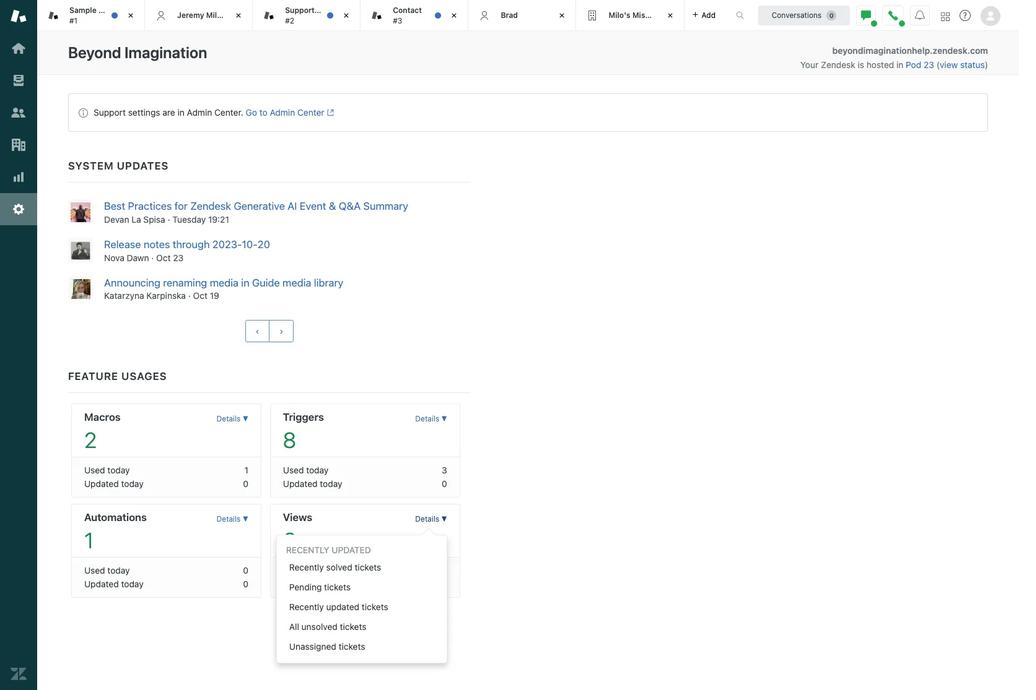 Task type: locate. For each thing, give the bounding box(es) containing it.
used today
[[84, 465, 130, 476], [283, 465, 329, 476], [84, 566, 130, 576]]

in left guide
[[241, 277, 249, 289]]

recently down recently
[[289, 563, 324, 573]]

0 horizontal spatial in
[[177, 107, 185, 118]]

▼ for 1
[[243, 515, 248, 524]]

support left settings
[[94, 107, 126, 118]]

close image right contact #3
[[448, 9, 461, 22]]

triggers
[[283, 412, 324, 424]]

0 horizontal spatial close image
[[232, 9, 245, 22]]

close image left 'add' dropdown button
[[664, 9, 676, 22]]

tickets up pending tickets link
[[355, 563, 381, 573]]

updated today
[[84, 479, 144, 490], [283, 479, 342, 490], [84, 579, 144, 590], [283, 579, 342, 590]]

1 horizontal spatial media
[[283, 277, 311, 289]]

conversations
[[772, 10, 822, 20]]

in right are
[[177, 107, 185, 118]]

katarzyna karpinska
[[104, 291, 186, 301]]

› button
[[269, 321, 294, 343]]

0 horizontal spatial 1
[[84, 528, 94, 553]]

admin right to
[[270, 107, 295, 118]]

used down automations 1
[[84, 566, 105, 576]]

support inside status
[[94, 107, 126, 118]]

23
[[924, 59, 934, 70], [173, 253, 184, 263]]

0 horizontal spatial zendesk
[[190, 200, 231, 212]]

3 tab from the left
[[576, 0, 684, 31]]

1 horizontal spatial close image
[[448, 9, 461, 22]]

2 recently from the top
[[289, 602, 324, 613]]

2 tab from the left
[[361, 0, 469, 31]]

unassigned tickets link
[[277, 638, 447, 658]]

used today down 8
[[283, 465, 329, 476]]

tab containing contact
[[361, 0, 469, 31]]

close image
[[125, 9, 137, 22], [340, 9, 353, 22], [664, 9, 676, 22]]

2 close image from the left
[[448, 9, 461, 22]]

view status link
[[940, 59, 985, 70]]

guide
[[252, 277, 280, 289]]

1 horizontal spatial 23
[[924, 59, 934, 70]]

zendesk
[[821, 59, 855, 70], [190, 200, 231, 212]]

all unsolved tickets link
[[277, 618, 447, 638]]

1 inside automations 1
[[84, 528, 94, 553]]

tickets down all unsolved tickets link
[[339, 642, 365, 653]]

1 horizontal spatial support
[[285, 6, 315, 15]]

support inside support outreach #2
[[285, 6, 315, 15]]

tickets inside recently solved tickets link
[[355, 563, 381, 573]]

2 horizontal spatial in
[[896, 59, 903, 70]]

used today for 1
[[84, 566, 130, 576]]

unsolved
[[301, 622, 338, 633]]

0 horizontal spatial close image
[[125, 9, 137, 22]]

nova
[[104, 253, 124, 263]]

0 vertical spatial oct
[[156, 253, 171, 263]]

0 vertical spatial 23
[[924, 59, 934, 70]]

0 vertical spatial zendesk
[[821, 59, 855, 70]]

2023-
[[212, 238, 242, 251]]

tickets inside recently updated tickets link
[[362, 602, 388, 613]]

zendesk inside beyondimaginationhelp .zendesk.com your zendesk is hosted in pod 23 ( view status )
[[821, 59, 855, 70]]

details for 2
[[217, 415, 241, 424]]

zendesk support image
[[11, 8, 27, 24]]

›
[[280, 327, 283, 337]]

details
[[217, 415, 241, 424], [415, 415, 439, 424], [217, 515, 241, 524], [415, 515, 439, 524]]

0 horizontal spatial oct
[[156, 253, 171, 263]]

dawn
[[127, 253, 149, 263]]

reporting image
[[11, 169, 27, 185]]

button displays agent's chat status as online. image
[[861, 10, 871, 20]]

1 admin from the left
[[187, 107, 212, 118]]

details ▼
[[217, 415, 248, 424], [415, 415, 447, 424], [217, 515, 248, 524], [415, 515, 447, 524]]

updated today down "recently solved tickets"
[[283, 579, 342, 590]]

close image for brad
[[556, 9, 568, 22]]

1 horizontal spatial oct
[[193, 291, 208, 301]]

close image right miller
[[232, 9, 245, 22]]

devan
[[104, 214, 129, 225]]

2 horizontal spatial close image
[[556, 9, 568, 22]]

23 left '(' at the top right of the page
[[924, 59, 934, 70]]

updated today down automations 1
[[84, 579, 144, 590]]

close image inside tab
[[448, 9, 461, 22]]

recently updated
[[286, 545, 371, 556]]

organizations image
[[11, 137, 27, 153]]

1 horizontal spatial admin
[[270, 107, 295, 118]]

support
[[285, 6, 315, 15], [94, 107, 126, 118]]

tickets inside all unsolved tickets link
[[340, 622, 366, 633]]

oct left 19
[[193, 291, 208, 301]]

updates
[[117, 160, 169, 172]]

contact #3
[[393, 6, 422, 25]]

used for 8
[[283, 465, 304, 476]]

8
[[283, 428, 296, 453]]

jeremy
[[177, 10, 204, 20]]

▼ up 3
[[441, 415, 447, 424]]

admin
[[187, 107, 212, 118], [270, 107, 295, 118]]

center.
[[214, 107, 243, 118]]

2 horizontal spatial close image
[[664, 9, 676, 22]]

zendesk image
[[11, 667, 27, 683]]

pending tickets link
[[277, 578, 447, 598]]

unassigned
[[289, 642, 336, 653]]

used today down "2"
[[84, 465, 130, 476]]

updated down recently
[[283, 579, 318, 590]]

updated up views
[[283, 479, 318, 490]]

add
[[702, 10, 716, 20]]

in left pod
[[896, 59, 903, 70]]

1 vertical spatial support
[[94, 107, 126, 118]]

automations
[[84, 512, 147, 524]]

status
[[68, 94, 988, 132]]

1 horizontal spatial close image
[[340, 9, 353, 22]]

1 vertical spatial in
[[177, 107, 185, 118]]

tickets down pending tickets link
[[362, 602, 388, 613]]

add button
[[684, 0, 723, 30]]

0 horizontal spatial media
[[210, 277, 239, 289]]

3 close image from the left
[[664, 9, 676, 22]]

▼ for 2
[[243, 415, 248, 424]]

imagination
[[124, 43, 207, 61]]

oct down notes
[[156, 253, 171, 263]]

1 recently from the top
[[289, 563, 324, 573]]

1 tab from the left
[[253, 0, 361, 31]]

23 down release notes through 2023-10-20
[[173, 253, 184, 263]]

support up #2
[[285, 6, 315, 15]]

admin left center.
[[187, 107, 212, 118]]

close image inside jeremy miller 'tab'
[[232, 9, 245, 22]]

2 media from the left
[[283, 277, 311, 289]]

support settings are in admin center.
[[94, 107, 243, 118]]

zendesk up 19:21
[[190, 200, 231, 212]]

close image right 'brad'
[[556, 9, 568, 22]]

updated today up automations
[[84, 479, 144, 490]]

1 vertical spatial zendesk
[[190, 200, 231, 212]]

0 vertical spatial recently
[[289, 563, 324, 573]]

close image
[[232, 9, 245, 22], [448, 9, 461, 22], [556, 9, 568, 22]]

1 vertical spatial recently
[[289, 602, 324, 613]]

▼ left views
[[243, 515, 248, 524]]

settings
[[128, 107, 160, 118]]

recently solved tickets
[[289, 563, 381, 573]]

recently
[[289, 563, 324, 573], [289, 602, 324, 613]]

2
[[84, 428, 97, 453]]

in inside status
[[177, 107, 185, 118]]

23 inside beyondimaginationhelp .zendesk.com your zendesk is hosted in pod 23 ( view status )
[[924, 59, 934, 70]]

used today down automations 1
[[84, 566, 130, 576]]

close image up beyond imagination
[[125, 9, 137, 22]]

recently
[[286, 545, 329, 556]]

today
[[107, 465, 130, 476], [306, 465, 329, 476], [121, 479, 144, 490], [320, 479, 342, 490], [107, 566, 130, 576], [121, 579, 144, 590], [320, 579, 342, 590]]

release
[[104, 238, 141, 251]]

1 close image from the left
[[125, 9, 137, 22]]

tickets down recently updated tickets link
[[340, 622, 366, 633]]

media right guide
[[283, 277, 311, 289]]

1 vertical spatial oct
[[193, 291, 208, 301]]

▼ left triggers
[[243, 415, 248, 424]]

1 horizontal spatial in
[[241, 277, 249, 289]]

tickets up recently updated tickets
[[324, 583, 351, 593]]

updated today up views
[[283, 479, 342, 490]]

tickets inside unassigned tickets link
[[339, 642, 365, 653]]

close image inside brad tab
[[556, 9, 568, 22]]

close image for #1
[[125, 9, 137, 22]]

close image left #3
[[340, 9, 353, 22]]

(
[[937, 59, 940, 70]]

updated down automations 1
[[84, 579, 119, 590]]

.zendesk.com
[[930, 45, 988, 56]]

outreach
[[317, 6, 350, 15]]

devan la spisa
[[104, 214, 165, 225]]

brad tab
[[469, 0, 576, 31]]

0 for 8
[[442, 479, 447, 490]]

1 vertical spatial 23
[[173, 253, 184, 263]]

zendesk for generative
[[190, 200, 231, 212]]

0 horizontal spatial admin
[[187, 107, 212, 118]]

contact
[[393, 6, 422, 15]]

1 media from the left
[[210, 277, 239, 289]]

used today for 2
[[84, 465, 130, 476]]

used down "2"
[[84, 465, 105, 476]]

renaming
[[163, 277, 207, 289]]

updated up automations
[[84, 479, 119, 490]]

in for support settings are in admin center.
[[177, 107, 185, 118]]

in
[[896, 59, 903, 70], [177, 107, 185, 118], [241, 277, 249, 289]]

1 horizontal spatial zendesk
[[821, 59, 855, 70]]

zendesk left is
[[821, 59, 855, 70]]

2 close image from the left
[[340, 9, 353, 22]]

0 horizontal spatial support
[[94, 107, 126, 118]]

oct for renaming
[[193, 291, 208, 301]]

close image inside #1 tab
[[125, 9, 137, 22]]

beyondimaginationhelp .zendesk.com your zendesk is hosted in pod 23 ( view status )
[[800, 45, 988, 70]]

0 vertical spatial 1
[[244, 465, 248, 476]]

#1 tab
[[37, 0, 145, 31]]

0 vertical spatial in
[[896, 59, 903, 70]]

updated today for 2
[[84, 479, 144, 490]]

3 close image from the left
[[556, 9, 568, 22]]

0 vertical spatial support
[[285, 6, 315, 15]]

recently down pending
[[289, 602, 324, 613]]

media
[[210, 277, 239, 289], [283, 277, 311, 289]]

library
[[314, 277, 343, 289]]

oct 19
[[193, 291, 219, 301]]

1 close image from the left
[[232, 9, 245, 22]]

▼
[[243, 415, 248, 424], [441, 415, 447, 424], [243, 515, 248, 524], [441, 515, 447, 524]]

release notes through 2023-10-20
[[104, 238, 270, 251]]

2 vertical spatial in
[[241, 277, 249, 289]]

tickets for solved
[[355, 563, 381, 573]]

updated
[[84, 479, 119, 490], [283, 479, 318, 490], [84, 579, 119, 590], [283, 579, 318, 590]]

get help image
[[960, 10, 971, 21]]

0 for 1
[[243, 579, 248, 590]]

oct
[[156, 253, 171, 263], [193, 291, 208, 301]]

to
[[259, 107, 267, 118]]

1 vertical spatial 1
[[84, 528, 94, 553]]

tab
[[253, 0, 361, 31], [361, 0, 469, 31], [576, 0, 684, 31]]

used down 8
[[283, 465, 304, 476]]

media up 19
[[210, 277, 239, 289]]

1
[[244, 465, 248, 476], [84, 528, 94, 553]]



Task type: describe. For each thing, give the bounding box(es) containing it.
automations 1
[[84, 512, 147, 553]]

your
[[800, 59, 819, 70]]

used for 1
[[84, 566, 105, 576]]

&
[[329, 200, 336, 212]]

admin image
[[11, 201, 27, 217]]

support for support outreach #2
[[285, 6, 315, 15]]

#2
[[285, 16, 294, 25]]

support for support settings are in admin center.
[[94, 107, 126, 118]]

tickets for updated
[[362, 602, 388, 613]]

customers image
[[11, 105, 27, 121]]

best
[[104, 200, 125, 212]]

updated for 8
[[283, 479, 318, 490]]

tuesday 19:21
[[172, 214, 229, 225]]

1 horizontal spatial 1
[[244, 465, 248, 476]]

karpinska
[[146, 291, 186, 301]]

updated for 1
[[84, 579, 119, 590]]

#3
[[393, 16, 402, 25]]

feature usages
[[68, 371, 167, 383]]

(opens in a new tab) image
[[324, 109, 334, 117]]

details for 8
[[415, 415, 439, 424]]

status containing support settings are in admin center.
[[68, 94, 988, 132]]

3
[[442, 465, 447, 476]]

all unsolved tickets
[[289, 622, 366, 633]]

tab containing support outreach
[[253, 0, 361, 31]]

used today for 8
[[283, 465, 329, 476]]

system updates
[[68, 160, 169, 172]]

pending tickets
[[289, 583, 351, 593]]

status
[[960, 59, 985, 70]]

q&a
[[339, 200, 361, 212]]

ai
[[288, 200, 297, 212]]

go to admin center link
[[246, 107, 334, 118]]

updated
[[332, 545, 371, 556]]

updated
[[326, 602, 359, 613]]

0 for 2
[[243, 479, 248, 490]]

details ▼ for 8
[[415, 415, 447, 424]]

all
[[289, 622, 299, 633]]

beyond
[[68, 43, 121, 61]]

nova dawn
[[104, 253, 149, 263]]

generative
[[234, 200, 285, 212]]

tickets for unsolved
[[340, 622, 366, 633]]

announcing
[[104, 277, 160, 289]]

best practices for zendesk generative ai event & q&a summary
[[104, 200, 408, 212]]

tabs tab list
[[37, 0, 723, 31]]

tuesday
[[172, 214, 206, 225]]

19:21
[[208, 214, 229, 225]]

‹ button
[[245, 321, 270, 343]]

recently updated tickets
[[289, 602, 388, 613]]

in inside beyondimaginationhelp .zendesk.com your zendesk is hosted in pod 23 ( view status )
[[896, 59, 903, 70]]

views image
[[11, 72, 27, 89]]

zendesk products image
[[941, 12, 950, 21]]

center
[[297, 107, 324, 118]]

go
[[246, 107, 257, 118]]

are
[[162, 107, 175, 118]]

brad
[[501, 10, 518, 20]]

recently for recently updated tickets
[[289, 602, 324, 613]]

go to admin center
[[246, 107, 324, 118]]

close image for jeremy miller
[[232, 9, 245, 22]]

pod 23 link
[[906, 59, 937, 70]]

0 horizontal spatial 23
[[173, 253, 184, 263]]

oct for notes
[[156, 253, 171, 263]]

▼ down 3
[[441, 515, 447, 524]]

#1
[[69, 16, 78, 25]]

19
[[210, 291, 219, 301]]

recently solved tickets link
[[277, 558, 447, 578]]

zendesk for is
[[821, 59, 855, 70]]

announcing renaming media in guide media library
[[104, 277, 343, 289]]

notes
[[144, 238, 170, 251]]

hosted
[[867, 59, 894, 70]]

view
[[940, 59, 958, 70]]

20
[[258, 238, 270, 251]]

practices
[[128, 200, 172, 212]]

close image for #2
[[340, 9, 353, 22]]

‹
[[256, 327, 259, 337]]

pod
[[906, 59, 921, 70]]

pending
[[289, 583, 322, 593]]

triggers 8
[[283, 412, 324, 453]]

spisa
[[143, 214, 165, 225]]

oct 23
[[156, 253, 184, 263]]

details ▼ for 2
[[217, 415, 248, 424]]

2 admin from the left
[[270, 107, 295, 118]]

tickets inside pending tickets link
[[324, 583, 351, 593]]

updated today for 8
[[283, 479, 342, 490]]

)
[[985, 59, 988, 70]]

6
[[283, 528, 296, 553]]

macros
[[84, 412, 121, 424]]

usages
[[121, 371, 167, 383]]

used for 2
[[84, 465, 105, 476]]

10-
[[242, 238, 258, 251]]

main element
[[0, 0, 37, 691]]

jeremy miller
[[177, 10, 226, 20]]

recently for recently solved tickets
[[289, 563, 324, 573]]

system
[[68, 160, 114, 172]]

unassigned tickets
[[289, 642, 365, 653]]

notifications image
[[915, 10, 925, 20]]

▼ for 8
[[441, 415, 447, 424]]

feature
[[68, 371, 118, 383]]

details ▼ for 1
[[217, 515, 248, 524]]

get started image
[[11, 40, 27, 56]]

through
[[173, 238, 210, 251]]

jeremy miller tab
[[145, 0, 253, 31]]

miller
[[206, 10, 226, 20]]

updated for 2
[[84, 479, 119, 490]]

in for announcing renaming media in guide media library
[[241, 277, 249, 289]]

details for 1
[[217, 515, 241, 524]]

beyond imagination
[[68, 43, 207, 61]]

beyondimaginationhelp
[[832, 45, 930, 56]]

event
[[300, 200, 326, 212]]

la
[[132, 214, 141, 225]]

updated today for 1
[[84, 579, 144, 590]]

katarzyna
[[104, 291, 144, 301]]

solved
[[326, 563, 352, 573]]



Task type: vqa. For each thing, say whether or not it's contained in the screenshot.


